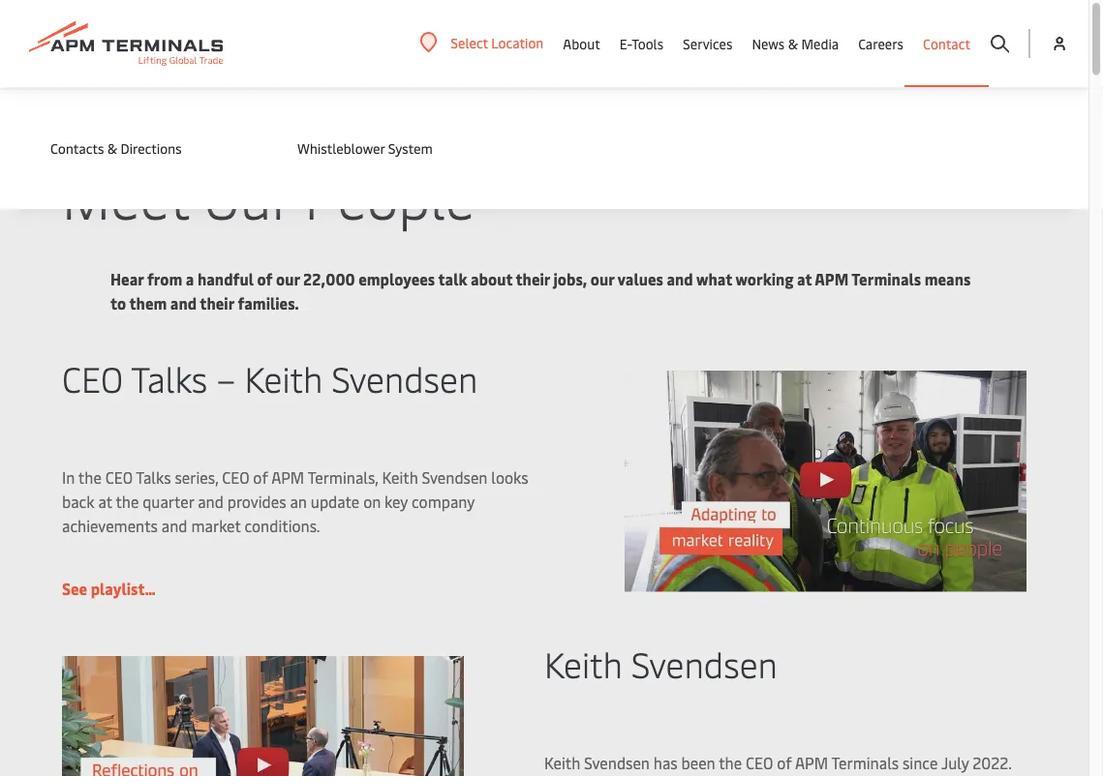 Task type: locate. For each thing, give the bounding box(es) containing it.
2022.
[[973, 753, 1012, 774]]

ceo up the achievements
[[105, 467, 133, 488]]

our right jobs,
[[591, 269, 614, 290]]

e-
[[620, 34, 632, 53]]

at
[[797, 269, 812, 290], [98, 492, 112, 512]]

>
[[149, 95, 156, 114]]

see playlist… link
[[62, 579, 156, 600]]

1 vertical spatial the
[[116, 492, 139, 512]]

system
[[388, 139, 433, 157]]

ceo
[[62, 355, 123, 402], [105, 467, 133, 488], [222, 467, 249, 488], [746, 753, 773, 774]]

and
[[667, 269, 693, 290], [170, 293, 197, 314], [198, 492, 224, 512], [162, 516, 187, 537]]

talks up quarter
[[136, 467, 171, 488]]

1 vertical spatial ceo talks play image
[[62, 657, 464, 777]]

1 vertical spatial &
[[107, 139, 117, 157]]

apm for keith svendsen has been the ceo of apm terminals since july 2022.
[[795, 753, 828, 774]]

of up families.
[[257, 269, 273, 290]]

apm inside the in the ceo talks series, ceo of apm terminals, keith svendsen looks back at the quarter and provides an update on key company achievements and market conditions.
[[271, 467, 304, 488]]

meet
[[159, 95, 191, 114], [62, 157, 190, 233]]

select
[[451, 33, 488, 52]]

&
[[788, 34, 798, 53], [107, 139, 117, 157]]

whistleblower system
[[297, 139, 433, 157]]

0 vertical spatial at
[[797, 269, 812, 290]]

& for news
[[788, 34, 798, 53]]

their left jobs,
[[516, 269, 550, 290]]

1 vertical spatial meet
[[62, 157, 190, 233]]

our right >
[[194, 95, 215, 114]]

0 horizontal spatial the
[[78, 467, 102, 488]]

1 vertical spatial terminals
[[831, 753, 899, 774]]

0 vertical spatial apm
[[815, 269, 849, 290]]

meet right >
[[159, 95, 191, 114]]

people right >
[[219, 95, 260, 114]]

apm inside keith svendsen has been the ceo of apm terminals since july 2022.
[[795, 753, 828, 774]]

& inside dropdown button
[[788, 34, 798, 53]]

2 vertical spatial of
[[777, 753, 792, 774]]

news & media button
[[752, 0, 839, 87]]

svendsen inside the in the ceo talks series, ceo of apm terminals, keith svendsen looks back at the quarter and provides an update on key company achievements and market conditions.
[[422, 467, 488, 488]]

2 horizontal spatial the
[[719, 753, 742, 774]]

0 vertical spatial ceo talks play image
[[625, 371, 1027, 592]]

update
[[311, 492, 360, 512]]

ceo right been
[[746, 753, 773, 774]]

looks
[[491, 467, 529, 488]]

what
[[696, 269, 732, 290]]

achievements
[[62, 516, 158, 537]]

of right been
[[777, 753, 792, 774]]

company
[[412, 492, 475, 512]]

svendsen
[[331, 355, 478, 402], [422, 467, 488, 488], [631, 641, 778, 688], [584, 753, 650, 774]]

a
[[186, 269, 194, 290]]

jobs,
[[554, 269, 587, 290]]

people
[[219, 95, 260, 114], [305, 157, 475, 233]]

& right contacts
[[107, 139, 117, 157]]

quarter
[[143, 492, 194, 512]]

our up families.
[[276, 269, 300, 290]]

ceo talks play image
[[625, 371, 1027, 592], [62, 657, 464, 777]]

at inside hear from a handful of our 22,000 employees talk about their jobs, our values and what working at apm terminals means to them and their families.
[[797, 269, 812, 290]]

been
[[681, 753, 715, 774]]

of for keith
[[777, 753, 792, 774]]

market
[[191, 516, 241, 537]]

of inside keith svendsen has been the ceo of apm terminals since july 2022.
[[777, 753, 792, 774]]

global home > meet our people
[[62, 95, 260, 114]]

e-tools button
[[620, 0, 664, 87]]

provides
[[227, 492, 286, 512]]

terminals left since
[[831, 753, 899, 774]]

their
[[516, 269, 550, 290], [200, 293, 234, 314]]

an
[[290, 492, 307, 512]]

of
[[257, 269, 273, 290], [253, 467, 268, 488], [777, 753, 792, 774]]

svendsen inside keith svendsen has been the ceo of apm terminals since july 2022.
[[584, 753, 650, 774]]

2 vertical spatial apm
[[795, 753, 828, 774]]

directions
[[121, 139, 182, 157]]

series,
[[175, 467, 218, 488]]

them
[[129, 293, 167, 314]]

of up provides
[[253, 467, 268, 488]]

talks
[[131, 355, 208, 402], [136, 467, 171, 488]]

the up the achievements
[[116, 492, 139, 512]]

1 vertical spatial their
[[200, 293, 234, 314]]

meet up hear at the left of the page
[[62, 157, 190, 233]]

1 vertical spatial of
[[253, 467, 268, 488]]

keith svendsen
[[544, 641, 778, 688]]

about
[[471, 269, 513, 290]]

talks left – on the left
[[131, 355, 208, 402]]

2 vertical spatial the
[[719, 753, 742, 774]]

1 vertical spatial at
[[98, 492, 112, 512]]

families.
[[238, 293, 299, 314]]

the right in
[[78, 467, 102, 488]]

–
[[216, 355, 236, 402]]

ceo down 'to'
[[62, 355, 123, 402]]

0 vertical spatial terminals
[[852, 269, 921, 290]]

the right been
[[719, 753, 742, 774]]

our up handful
[[204, 157, 290, 233]]

services
[[683, 34, 733, 53]]

1 horizontal spatial &
[[788, 34, 798, 53]]

terminals left the means at right top
[[852, 269, 921, 290]]

on
[[363, 492, 381, 512]]

ceo up provides
[[222, 467, 249, 488]]

0 vertical spatial their
[[516, 269, 550, 290]]

values
[[617, 269, 663, 290]]

conditions.
[[245, 516, 320, 537]]

& right news
[[788, 34, 798, 53]]

terminals,
[[308, 467, 378, 488]]

contacts
[[50, 139, 104, 157]]

news
[[752, 34, 785, 53]]

their down handful
[[200, 293, 234, 314]]

contact button
[[923, 0, 971, 87]]

1 horizontal spatial their
[[516, 269, 550, 290]]

see playlist…
[[62, 579, 156, 600]]

0 horizontal spatial people
[[219, 95, 260, 114]]

0 horizontal spatial their
[[200, 293, 234, 314]]

since
[[903, 753, 938, 774]]

global home link
[[62, 95, 141, 114]]

1 vertical spatial apm
[[271, 467, 304, 488]]

ceo talks play image for ceo talks – keith svendsen
[[625, 371, 1027, 592]]

ceo inside keith svendsen has been the ceo of apm terminals since july 2022.
[[746, 753, 773, 774]]

terminals
[[852, 269, 921, 290], [831, 753, 899, 774]]

22,000
[[303, 269, 355, 290]]

0 horizontal spatial ceo talks play image
[[62, 657, 464, 777]]

0 vertical spatial people
[[219, 95, 260, 114]]

1 our from the left
[[276, 269, 300, 290]]

1 vertical spatial talks
[[136, 467, 171, 488]]

contact
[[923, 34, 971, 53]]

the inside keith svendsen has been the ceo of apm terminals since july 2022.
[[719, 753, 742, 774]]

0 vertical spatial our
[[194, 95, 215, 114]]

playlist…
[[91, 579, 156, 600]]

employees
[[359, 269, 435, 290]]

1 horizontal spatial ceo talks play image
[[625, 371, 1027, 592]]

0 vertical spatial of
[[257, 269, 273, 290]]

our
[[276, 269, 300, 290], [591, 269, 614, 290]]

1 horizontal spatial at
[[797, 269, 812, 290]]

meet our people
[[62, 157, 475, 233]]

location
[[491, 33, 544, 52]]

0 horizontal spatial &
[[107, 139, 117, 157]]

at up the achievements
[[98, 492, 112, 512]]

at right working
[[797, 269, 812, 290]]

the
[[78, 467, 102, 488], [116, 492, 139, 512], [719, 753, 742, 774]]

select location
[[451, 33, 544, 52]]

people up employees on the left top of page
[[305, 157, 475, 233]]

whistleblower system link
[[297, 138, 506, 159]]

apm
[[815, 269, 849, 290], [271, 467, 304, 488], [795, 753, 828, 774]]

our
[[194, 95, 215, 114], [204, 157, 290, 233]]

0 vertical spatial the
[[78, 467, 102, 488]]

of inside the in the ceo talks series, ceo of apm terminals, keith svendsen looks back at the quarter and provides an update on key company achievements and market conditions.
[[253, 467, 268, 488]]

0 horizontal spatial at
[[98, 492, 112, 512]]

1 vertical spatial people
[[305, 157, 475, 233]]

of inside hear from a handful of our 22,000 employees talk about their jobs, our values and what working at apm terminals means to them and their families.
[[257, 269, 273, 290]]

0 horizontal spatial our
[[276, 269, 300, 290]]

to
[[110, 293, 126, 314]]

keith
[[244, 355, 323, 402], [382, 467, 418, 488], [544, 641, 622, 688], [544, 753, 580, 774]]

news & media
[[752, 34, 839, 53]]

0 vertical spatial &
[[788, 34, 798, 53]]

at inside the in the ceo talks series, ceo of apm terminals, keith svendsen looks back at the quarter and provides an update on key company achievements and market conditions.
[[98, 492, 112, 512]]

1 horizontal spatial our
[[591, 269, 614, 290]]



Task type: describe. For each thing, give the bounding box(es) containing it.
keith inside the in the ceo talks series, ceo of apm terminals, keith svendsen looks back at the quarter and provides an update on key company achievements and market conditions.
[[382, 467, 418, 488]]

working
[[736, 269, 794, 290]]

0 vertical spatial meet
[[159, 95, 191, 114]]

careers button
[[858, 0, 904, 87]]

of for in
[[253, 467, 268, 488]]

& for contacts
[[107, 139, 117, 157]]

careers
[[858, 34, 904, 53]]

and down a
[[170, 293, 197, 314]]

in the ceo talks series, ceo of apm terminals, keith svendsen looks back at the quarter and provides an update on key company achievements and market conditions.
[[62, 467, 529, 537]]

contacts & directions
[[50, 139, 182, 157]]

services button
[[683, 0, 733, 87]]

1 horizontal spatial people
[[305, 157, 475, 233]]

select location button
[[420, 32, 544, 53]]

back
[[62, 492, 94, 512]]

key
[[385, 492, 408, 512]]

and up market
[[198, 492, 224, 512]]

0 vertical spatial talks
[[131, 355, 208, 402]]

global
[[62, 95, 101, 114]]

hear from a handful of our 22,000 employees talk about their jobs, our values and what working at apm terminals means to them and their families.
[[110, 269, 971, 314]]

terminals inside keith svendsen has been the ceo of apm terminals since july 2022.
[[831, 753, 899, 774]]

whistleblower
[[297, 139, 385, 157]]

media
[[801, 34, 839, 53]]

means
[[925, 269, 971, 290]]

tools
[[632, 34, 664, 53]]

has
[[654, 753, 678, 774]]

contacts & directions link
[[50, 138, 259, 159]]

hear
[[110, 269, 144, 290]]

2 our from the left
[[591, 269, 614, 290]]

home
[[104, 95, 141, 114]]

1 horizontal spatial the
[[116, 492, 139, 512]]

terminals inside hear from a handful of our 22,000 employees talk about their jobs, our values and what working at apm terminals means to them and their families.
[[852, 269, 921, 290]]

1 vertical spatial our
[[204, 157, 290, 233]]

talks inside the in the ceo talks series, ceo of apm terminals, keith svendsen looks back at the quarter and provides an update on key company achievements and market conditions.
[[136, 467, 171, 488]]

keith inside keith svendsen has been the ceo of apm terminals since july 2022.
[[544, 753, 580, 774]]

in
[[62, 467, 75, 488]]

ceo talks play image for keith svendsen
[[62, 657, 464, 777]]

see
[[62, 579, 87, 600]]

from
[[147, 269, 182, 290]]

and down quarter
[[162, 516, 187, 537]]

about button
[[563, 0, 600, 87]]

about
[[563, 34, 600, 53]]

apm inside hear from a handful of our 22,000 employees talk about their jobs, our values and what working at apm terminals means to them and their families.
[[815, 269, 849, 290]]

apm for in the ceo talks series, ceo of apm terminals, keith svendsen looks back at the quarter and provides an update on key company achievements and market conditions.
[[271, 467, 304, 488]]

keith svendsen has been the ceo of apm terminals since july 2022.
[[544, 753, 1012, 777]]

handful
[[198, 269, 254, 290]]

july
[[941, 753, 969, 774]]

and left what on the top right
[[667, 269, 693, 290]]

e-tools
[[620, 34, 664, 53]]

talk
[[438, 269, 467, 290]]

ceo talks – keith svendsen
[[62, 355, 478, 402]]



Task type: vqa. For each thing, say whether or not it's contained in the screenshot.
Apm in the Keith Svendsen has been the CEO of APM Terminals since July 2022.
yes



